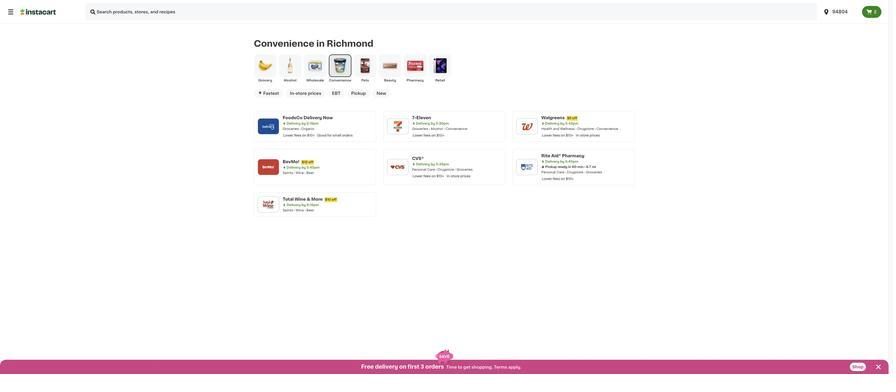 Task type: locate. For each thing, give the bounding box(es) containing it.
$10 right "bevmo!"
[[302, 161, 308, 164]]

first
[[408, 365, 420, 370]]

lower
[[284, 134, 294, 137], [413, 134, 423, 137], [543, 134, 553, 137], [413, 175, 423, 178], [543, 177, 553, 181]]

1 vertical spatial beer
[[307, 209, 314, 212]]

delivery by 5:45pm down cvs® in the top of the page
[[416, 163, 449, 166]]

delivery for rite aid® pharmacy logo
[[546, 160, 560, 163]]

0 horizontal spatial off
[[309, 161, 314, 164]]

0 horizontal spatial personal
[[412, 168, 427, 172]]

1 horizontal spatial prices
[[461, 175, 471, 178]]

personal care drugstore groceries down 60
[[542, 171, 603, 174]]

in left 60
[[569, 166, 572, 169]]

wine
[[296, 172, 304, 175], [295, 197, 306, 202], [296, 209, 304, 212]]

in- for health and wellness drugstore convenience
[[576, 134, 581, 137]]

grocery button
[[254, 54, 277, 83]]

groceries
[[283, 127, 299, 131], [412, 127, 429, 131], [457, 168, 473, 172], [586, 171, 603, 174]]

spirits wine beer
[[283, 172, 314, 175], [283, 209, 314, 212]]

wine down delivery by 6:15pm
[[296, 209, 304, 212]]

prices
[[308, 91, 322, 96], [590, 134, 600, 137], [461, 175, 471, 178]]

in up wholesale button
[[317, 39, 325, 48]]

0 vertical spatial orders
[[342, 134, 353, 137]]

5:30pm
[[436, 122, 449, 125]]

rite
[[542, 154, 551, 158]]

fastest button
[[254, 89, 284, 98]]

fees down and
[[553, 134, 561, 137]]

off right more in the left of the page
[[332, 198, 337, 202]]

delivery by 5:45pm for spirits wine beer
[[287, 166, 320, 169]]

personal down rite
[[542, 171, 556, 174]]

0 vertical spatial pickup
[[351, 91, 366, 96]]

by for walgreens logo on the right top of the page
[[561, 122, 565, 125]]

2 vertical spatial prices
[[461, 175, 471, 178]]

bevmo! logo image
[[261, 160, 276, 175]]

0 horizontal spatial pharmacy
[[407, 79, 424, 82]]

beer down 6:15pm
[[307, 209, 314, 212]]

delivery by 5:45pm down bevmo! $10 off
[[287, 166, 320, 169]]

0 vertical spatial alcohol
[[284, 79, 297, 82]]

pharmacy
[[407, 79, 424, 82], [562, 154, 585, 158]]

fees down delivery by 5:30pm at top
[[424, 134, 431, 137]]

1 spirits wine beer from the top
[[283, 172, 314, 175]]

0 vertical spatial pharmacy
[[407, 79, 424, 82]]

1 horizontal spatial $10
[[325, 198, 331, 202]]

lower fees on $10+ down the ready at the top
[[543, 177, 574, 181]]

new
[[377, 91, 387, 96]]

total wine & more logo image
[[261, 197, 276, 213]]

by
[[302, 122, 306, 125], [431, 122, 436, 125], [561, 122, 565, 125], [561, 160, 565, 163], [431, 163, 436, 166], [302, 166, 306, 169], [302, 204, 306, 207]]

pharmacy button
[[404, 54, 427, 83]]

in-store prices button
[[286, 89, 326, 98]]

0 vertical spatial store
[[296, 91, 307, 96]]

by for the "foodsco delivery now logo"
[[302, 122, 306, 125]]

delivery by 5:45pm up the ready at the top
[[546, 160, 579, 163]]

lower fees on $10+ in-store prices down cvs® in the top of the page
[[413, 175, 471, 178]]

cvs® logo image
[[390, 160, 406, 175]]

1 horizontal spatial in-
[[447, 175, 451, 178]]

orders right 3
[[426, 365, 444, 370]]

1 vertical spatial store
[[581, 134, 589, 137]]

spirits wine beer for bevmo!
[[283, 172, 314, 175]]

min
[[578, 166, 584, 169]]

wholesale
[[307, 79, 324, 82]]

off right "bevmo!"
[[309, 161, 314, 164]]

1 vertical spatial pickup
[[546, 166, 557, 169]]

in- inside button
[[290, 91, 296, 96]]

2 spirits from the top
[[283, 209, 293, 212]]

in-
[[290, 91, 296, 96], [576, 134, 581, 137], [447, 175, 451, 178]]

prices for personal care drugstore groceries
[[461, 175, 471, 178]]

convenience in richmond
[[254, 39, 374, 48]]

0 vertical spatial lower fees on $10+
[[413, 134, 445, 137]]

delivery down cvs® in the top of the page
[[416, 163, 430, 166]]

2 vertical spatial store
[[451, 175, 460, 178]]

spirits wine beer for total
[[283, 209, 314, 212]]

3
[[421, 365, 425, 370]]

orders
[[342, 134, 353, 137], [426, 365, 444, 370]]

good
[[318, 134, 327, 137]]

alcohol
[[284, 79, 297, 82], [431, 127, 443, 131]]

lower fees on $10+ down delivery by 5:30pm at top
[[413, 134, 445, 137]]

0 vertical spatial lower fees on $10+ in-store prices
[[543, 134, 600, 137]]

1 spirits from the top
[[283, 172, 293, 175]]

delivery down eleven in the left of the page
[[416, 122, 430, 125]]

fees down groceries organic at top
[[294, 134, 302, 137]]

more
[[312, 197, 323, 202]]

None search field
[[86, 4, 818, 20]]

spirits down total
[[283, 209, 293, 212]]

convenience button
[[329, 54, 352, 83]]

in-store prices
[[290, 91, 322, 96]]

lower down pickup ready in 60 min
[[543, 177, 553, 181]]

in
[[317, 39, 325, 48], [569, 166, 572, 169]]

lower fees on $10+ in-store prices for drugstore
[[413, 175, 471, 178]]

alcohol down delivery by 5:30pm at top
[[431, 127, 443, 131]]

$10 inside bevmo! $10 off
[[302, 161, 308, 164]]

beauty
[[384, 79, 397, 82]]

0 vertical spatial beer
[[307, 172, 314, 175]]

0 horizontal spatial prices
[[308, 91, 322, 96]]

store
[[296, 91, 307, 96], [581, 134, 589, 137], [451, 175, 460, 178]]

by for rite aid® pharmacy logo
[[561, 160, 565, 163]]

0 vertical spatial off
[[573, 117, 578, 120]]

drugstore
[[578, 127, 594, 131], [438, 168, 454, 172], [567, 171, 584, 174]]

0 horizontal spatial $10
[[302, 161, 308, 164]]

wine up delivery by 6:15pm
[[295, 197, 306, 202]]

convenience in richmond main content
[[0, 24, 889, 375]]

delivery down aid®
[[546, 160, 560, 163]]

1 horizontal spatial store
[[451, 175, 460, 178]]

personal care drugstore groceries down cvs® in the top of the page
[[412, 168, 473, 172]]

$10+ for personal care
[[437, 175, 445, 178]]

delivery up 5:15pm
[[304, 116, 322, 120]]

5:45pm for groceries
[[436, 163, 449, 166]]

0 horizontal spatial pickup
[[351, 91, 366, 96]]

1 vertical spatial prices
[[590, 134, 600, 137]]

delivery for walgreens logo on the right top of the page
[[546, 122, 560, 125]]

94804 button
[[820, 4, 863, 20]]

5:15pm
[[307, 122, 319, 125]]

0 vertical spatial spirits wine beer
[[283, 172, 314, 175]]

pickup down pets
[[351, 91, 366, 96]]

1 horizontal spatial pickup
[[546, 166, 557, 169]]

fees down the ready at the top
[[553, 177, 561, 181]]

pharmacy up 60
[[562, 154, 585, 158]]

lower down groceries organic at top
[[284, 134, 294, 137]]

new button
[[373, 89, 391, 98]]

spirits for bevmo!
[[283, 172, 293, 175]]

now
[[323, 116, 333, 120]]

0 vertical spatial in
[[317, 39, 325, 48]]

lower fees on $10+
[[413, 134, 445, 137], [543, 177, 574, 181]]

1 horizontal spatial pharmacy
[[562, 154, 585, 158]]

1 horizontal spatial off
[[332, 198, 337, 202]]

5:45pm
[[566, 122, 579, 125], [566, 160, 579, 163], [436, 163, 449, 166], [307, 166, 320, 169]]

2 beer from the top
[[307, 209, 314, 212]]

$10 inside total wine & more $10 off
[[325, 198, 331, 202]]

free delivery on first 3 orders time to get shopping. terms apply.
[[362, 365, 522, 370]]

1 horizontal spatial orders
[[426, 365, 444, 370]]

delivery down "bevmo!"
[[287, 166, 301, 169]]

beer down bevmo! $10 off
[[307, 172, 314, 175]]

1 horizontal spatial personal
[[542, 171, 556, 174]]

0 horizontal spatial alcohol
[[284, 79, 297, 82]]

spirits wine beer down delivery by 6:15pm
[[283, 209, 314, 212]]

shop button
[[851, 363, 867, 372]]

off for bevmo!
[[309, 161, 314, 164]]

$10
[[302, 161, 308, 164], [325, 198, 331, 202]]

on
[[302, 134, 307, 137], [432, 134, 436, 137], [561, 134, 566, 137], [432, 175, 436, 178], [561, 177, 566, 181], [400, 365, 407, 370]]

1 horizontal spatial lower fees on $10+ in-store prices
[[543, 134, 600, 137]]

0 horizontal spatial orders
[[342, 134, 353, 137]]

delivery down walgreens at the top right of page
[[546, 122, 560, 125]]

off for walgreens
[[573, 117, 578, 120]]

pickup
[[351, 91, 366, 96], [546, 166, 557, 169]]

5:45pm for beer
[[307, 166, 320, 169]]

lower fees on $10+ in-store prices
[[543, 134, 600, 137], [413, 175, 471, 178]]

personal
[[412, 168, 427, 172], [542, 171, 556, 174]]

spirits down "bevmo!"
[[283, 172, 293, 175]]

2 vertical spatial in-
[[447, 175, 451, 178]]

7-
[[412, 116, 417, 120]]

wine down bevmo! $10 off
[[296, 172, 304, 175]]

fees
[[294, 134, 302, 137], [424, 134, 431, 137], [553, 134, 561, 137], [424, 175, 431, 178], [553, 177, 561, 181]]

2 horizontal spatial store
[[581, 134, 589, 137]]

delivery by 5:45pm down walgreens $5 off
[[546, 122, 579, 125]]

$10 right more in the left of the page
[[325, 198, 331, 202]]

6.7
[[587, 166, 592, 169]]

by for total wine & more logo
[[302, 204, 306, 207]]

2 horizontal spatial off
[[573, 117, 578, 120]]

1 horizontal spatial care
[[557, 171, 565, 174]]

1 vertical spatial in-
[[576, 134, 581, 137]]

pickup ready in 60 min
[[546, 166, 584, 169]]

spirits wine beer down bevmo! $10 off
[[283, 172, 314, 175]]

time
[[447, 366, 457, 370]]

beer
[[307, 172, 314, 175], [307, 209, 314, 212]]

1 horizontal spatial in
[[569, 166, 572, 169]]

store for health and wellness drugstore convenience
[[581, 134, 589, 137]]

1 beer from the top
[[307, 172, 314, 175]]

off
[[573, 117, 578, 120], [309, 161, 314, 164], [332, 198, 337, 202]]

2 vertical spatial wine
[[296, 209, 304, 212]]

2 horizontal spatial in-
[[576, 134, 581, 137]]

off inside walgreens $5 off
[[573, 117, 578, 120]]

0 horizontal spatial lower fees on $10+
[[413, 134, 445, 137]]

mi
[[592, 166, 597, 169]]

pickup left the ready at the top
[[546, 166, 557, 169]]

delivery by 5:45pm for personal care drugstore groceries
[[416, 163, 449, 166]]

1 vertical spatial spirits wine beer
[[283, 209, 314, 212]]

delivery down foodsco
[[287, 122, 301, 125]]

pickup inside 'button'
[[351, 91, 366, 96]]

rite aid® pharmacy logo image
[[520, 160, 535, 175]]

delivery for the "foodsco delivery now logo"
[[287, 122, 301, 125]]

0 horizontal spatial care
[[428, 168, 435, 172]]

total
[[283, 197, 294, 202]]

off inside bevmo! $10 off
[[309, 161, 314, 164]]

delivery down total
[[287, 204, 301, 207]]

0 vertical spatial spirits
[[283, 172, 293, 175]]

lower down cvs® in the top of the page
[[413, 175, 423, 178]]

1 vertical spatial lower fees on $10+ in-store prices
[[413, 175, 471, 178]]

1 vertical spatial off
[[309, 161, 314, 164]]

2 vertical spatial off
[[332, 198, 337, 202]]

delivery
[[304, 116, 322, 120], [287, 122, 301, 125], [416, 122, 430, 125], [546, 122, 560, 125], [546, 160, 560, 163], [416, 163, 430, 166], [287, 166, 301, 169], [287, 204, 301, 207]]

alcohol up the "in-store prices"
[[284, 79, 297, 82]]

orders right small
[[342, 134, 353, 137]]

walgreens $5 off
[[542, 116, 578, 120]]

save image
[[436, 350, 453, 364]]

off inside total wine & more $10 off
[[332, 198, 337, 202]]

1 vertical spatial $10
[[325, 198, 331, 202]]

fees down cvs® in the top of the page
[[424, 175, 431, 178]]

personal down cvs® in the top of the page
[[412, 168, 427, 172]]

lower down health
[[543, 134, 553, 137]]

$10+ for health and wellness
[[566, 134, 574, 137]]

0 vertical spatial wine
[[296, 172, 304, 175]]

0 vertical spatial in-
[[290, 91, 296, 96]]

0 horizontal spatial personal care drugstore groceries
[[412, 168, 473, 172]]

fees for health and wellness
[[553, 134, 561, 137]]

1 vertical spatial alcohol
[[431, 127, 443, 131]]

personal care drugstore groceries
[[412, 168, 473, 172], [542, 171, 603, 174]]

off right $5
[[573, 117, 578, 120]]

health
[[542, 127, 553, 131]]

0 horizontal spatial lower fees on $10+ in-store prices
[[413, 175, 471, 178]]

Search field
[[86, 4, 818, 20]]

wine for wine
[[296, 209, 304, 212]]

0 vertical spatial prices
[[308, 91, 322, 96]]

0 vertical spatial $10
[[302, 161, 308, 164]]

2 spirits wine beer from the top
[[283, 209, 314, 212]]

1 vertical spatial lower fees on $10+
[[543, 177, 574, 181]]

lower fees on $10+ in-store prices down wellness
[[543, 134, 600, 137]]

wholesale button
[[304, 54, 327, 83]]

fees for personal care
[[424, 175, 431, 178]]

0 horizontal spatial in-
[[290, 91, 296, 96]]

0 horizontal spatial store
[[296, 91, 307, 96]]

delivery for 7-eleven logo in the left top of the page
[[416, 122, 430, 125]]

2 button
[[863, 6, 882, 18]]

spirits for total wine & more
[[283, 209, 293, 212]]

1 vertical spatial spirits
[[283, 209, 293, 212]]

pets button
[[354, 54, 377, 83]]

2 horizontal spatial prices
[[590, 134, 600, 137]]

pharmacy right beauty
[[407, 79, 424, 82]]



Task type: describe. For each thing, give the bounding box(es) containing it.
lower fees on $10+ good for small orders
[[284, 134, 353, 137]]

lower fees on $10+ in-store prices for wellness
[[543, 134, 600, 137]]

and
[[554, 127, 560, 131]]

lower for groceries
[[284, 134, 294, 137]]

1 vertical spatial wine
[[295, 197, 306, 202]]

beauty button
[[379, 54, 402, 83]]

wellness
[[561, 127, 575, 131]]

&
[[307, 197, 311, 202]]

grocery
[[258, 79, 272, 82]]

5:45pm for convenience
[[566, 122, 579, 125]]

shopping.
[[472, 366, 493, 370]]

eleven
[[417, 116, 432, 120]]

1 horizontal spatial alcohol
[[431, 127, 443, 131]]

walgreens
[[542, 116, 565, 120]]

health and wellness drugstore convenience
[[542, 127, 619, 131]]

beer for &
[[307, 209, 314, 212]]

convenience inside convenience 'button'
[[329, 79, 352, 82]]

instacart logo image
[[20, 8, 56, 15]]

apply.
[[509, 366, 522, 370]]

foodsco delivery now logo image
[[261, 119, 276, 134]]

fees for groceries
[[294, 134, 302, 137]]

by for cvs® logo
[[431, 163, 436, 166]]

retail button
[[429, 54, 452, 83]]

94804
[[833, 10, 849, 14]]

bevmo!
[[283, 160, 300, 164]]

groceries alcohol convenience
[[412, 127, 468, 131]]

free
[[362, 365, 374, 370]]

store inside button
[[296, 91, 307, 96]]

rite aid® pharmacy
[[542, 154, 585, 158]]

pharmacy inside button
[[407, 79, 424, 82]]

94804 button
[[824, 4, 859, 20]]

delivery for total wine & more logo
[[287, 204, 301, 207]]

to
[[458, 366, 463, 370]]

1 vertical spatial orders
[[426, 365, 444, 370]]

by for 7-eleven logo in the left top of the page
[[431, 122, 436, 125]]

1 horizontal spatial lower fees on $10+
[[543, 177, 574, 181]]

total wine & more $10 off
[[283, 197, 337, 202]]

bevmo! $10 off
[[283, 160, 314, 164]]

delivery for cvs® logo
[[416, 163, 430, 166]]

wine for $10
[[296, 172, 304, 175]]

0 horizontal spatial in
[[317, 39, 325, 48]]

pets
[[362, 79, 369, 82]]

pickup for pickup ready in 60 min
[[546, 166, 557, 169]]

pickup button
[[347, 89, 370, 98]]

get
[[464, 366, 471, 370]]

groceries organic
[[283, 127, 315, 131]]

pickup for pickup
[[351, 91, 366, 96]]

beer for off
[[307, 172, 314, 175]]

organic
[[302, 127, 315, 131]]

alcohol button
[[279, 54, 302, 83]]

richmond
[[327, 39, 374, 48]]

1 horizontal spatial personal care drugstore groceries
[[542, 171, 603, 174]]

shop
[[853, 365, 864, 370]]

ready
[[558, 166, 568, 169]]

store for personal care drugstore groceries
[[451, 175, 460, 178]]

for
[[328, 134, 332, 137]]

walgreens logo image
[[520, 119, 535, 134]]

delivery
[[375, 365, 398, 370]]

1 vertical spatial in
[[569, 166, 572, 169]]

$10+ for groceries
[[307, 134, 315, 137]]

lower down 7-
[[413, 134, 423, 137]]

lower for personal care
[[413, 175, 423, 178]]

delivery by 6:15pm
[[287, 204, 319, 207]]

delivery by 5:15pm
[[287, 122, 319, 125]]

close image
[[876, 364, 883, 371]]

6.7 mi
[[587, 166, 597, 169]]

delivery for bevmo! logo
[[287, 166, 301, 169]]

foodsco
[[283, 116, 303, 120]]

delivery by 5:45pm for health and wellness drugstore convenience
[[546, 122, 579, 125]]

7-eleven
[[412, 116, 432, 120]]

2
[[875, 10, 877, 14]]

in- for personal care drugstore groceries
[[447, 175, 451, 178]]

by for bevmo! logo
[[302, 166, 306, 169]]

alcohol inside button
[[284, 79, 297, 82]]

fastest
[[263, 91, 279, 96]]

retail
[[436, 79, 445, 82]]

$5
[[568, 117, 572, 120]]

ebt
[[332, 91, 341, 96]]

small
[[333, 134, 342, 137]]

1 vertical spatial pharmacy
[[562, 154, 585, 158]]

aid®
[[552, 154, 562, 158]]

delivery by 5:30pm
[[416, 122, 449, 125]]

terms
[[494, 366, 508, 370]]

ebt button
[[328, 89, 345, 98]]

6:15pm
[[307, 204, 319, 207]]

foodsco delivery now
[[283, 116, 333, 120]]

7-eleven logo image
[[390, 119, 406, 134]]

prices inside button
[[308, 91, 322, 96]]

prices for health and wellness drugstore convenience
[[590, 134, 600, 137]]

60
[[573, 166, 577, 169]]

lower for health and wellness
[[543, 134, 553, 137]]

cvs®
[[412, 157, 424, 161]]



Task type: vqa. For each thing, say whether or not it's contained in the screenshot.
"FOR" in "Terms of Promos, Credits, & Gift Cards Terms and conditions for offers, promotions, credits, and discounts"
no



